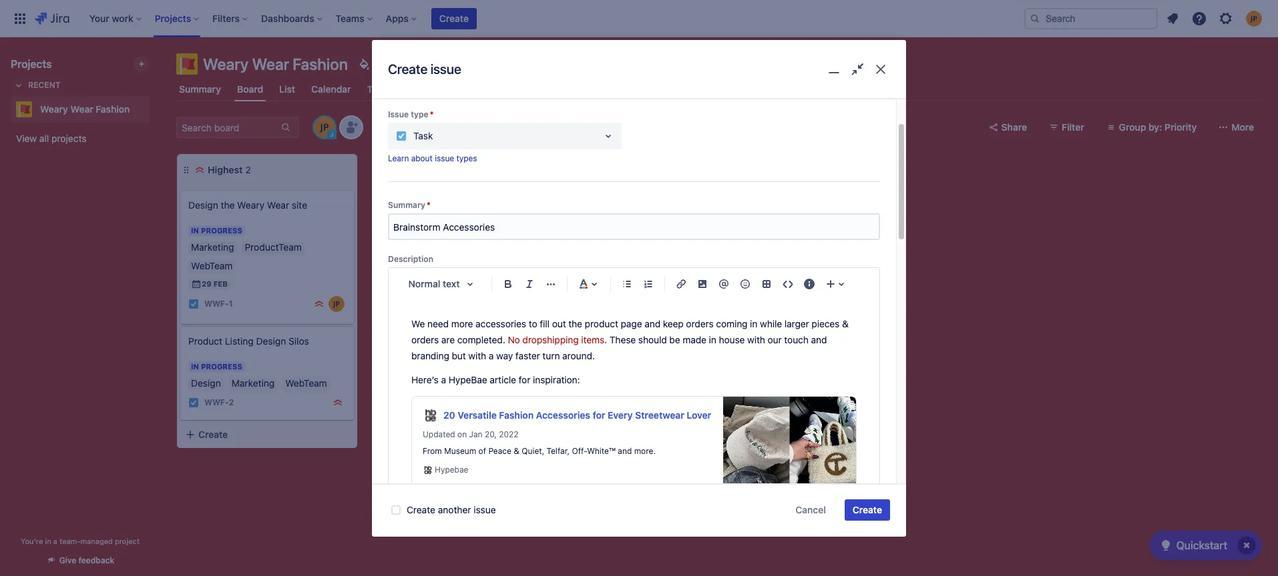 Task type: locate. For each thing, give the bounding box(es) containing it.
info panel image
[[801, 277, 817, 293]]

design
[[188, 200, 218, 211], [256, 336, 286, 347]]

a
[[489, 351, 494, 362], [441, 375, 446, 386], [53, 538, 57, 546]]

2 vertical spatial in
[[45, 538, 51, 546]]

2 vertical spatial wear
[[267, 200, 289, 211]]

1 horizontal spatial the
[[568, 319, 582, 330]]

0 vertical spatial a
[[489, 351, 494, 362]]

of
[[479, 446, 486, 456]]

jira image
[[35, 10, 69, 26], [35, 10, 69, 26]]

& right pieces
[[842, 319, 849, 330]]

summary *
[[388, 201, 431, 211]]

in for product listing design silos
[[191, 363, 199, 371]]

items.
[[581, 335, 607, 346]]

1 vertical spatial progress
[[201, 363, 242, 371]]

1 vertical spatial issue
[[435, 153, 454, 163]]

1 horizontal spatial design
[[256, 336, 286, 347]]

1
[[229, 299, 233, 309]]

& left the quiet,
[[514, 446, 519, 456]]

james peterson image
[[314, 117, 335, 138], [329, 296, 345, 313]]

and
[[645, 319, 660, 330], [811, 335, 827, 346], [618, 446, 632, 456]]

0 vertical spatial for
[[519, 375, 530, 386]]

dismiss quickstart image
[[1236, 536, 1257, 557]]

wwf-2
[[204, 398, 234, 408]]

in
[[191, 226, 199, 235], [191, 363, 199, 371]]

progress
[[201, 226, 242, 235], [201, 363, 242, 371]]

1 vertical spatial with
[[468, 351, 486, 362]]

2 progress from the top
[[201, 363, 242, 371]]

fashion up calendar
[[293, 55, 348, 73]]

with down completed. in the left of the page
[[468, 351, 486, 362]]

0 horizontal spatial for
[[519, 375, 530, 386]]

weary wear fashion up view all projects link
[[40, 104, 130, 115]]

1 horizontal spatial weary wear fashion
[[203, 55, 348, 73]]

list link
[[277, 77, 298, 101]]

0 vertical spatial in progress
[[191, 226, 242, 235]]

design down highest icon
[[188, 200, 218, 211]]

in left while
[[750, 319, 757, 330]]

wwf- down product
[[204, 398, 229, 408]]

0 horizontal spatial &
[[514, 446, 519, 456]]

with left the our
[[747, 335, 765, 346]]

timeline link
[[364, 77, 407, 101]]

inspiration:
[[533, 375, 580, 386]]

in progress for design
[[191, 226, 242, 235]]

1 vertical spatial weary wear fashion
[[40, 104, 130, 115]]

on
[[457, 430, 467, 440]]

issue up issue type *
[[430, 62, 461, 77]]

add image, video, or file image
[[694, 277, 710, 293]]

branding
[[411, 351, 449, 362]]

accessories
[[476, 319, 526, 330]]

1 progress from the top
[[201, 226, 242, 235]]

wear left site
[[267, 200, 289, 211]]

our
[[768, 335, 782, 346]]

are
[[441, 335, 455, 346]]

1 horizontal spatial and
[[645, 319, 660, 330]]

weary up board
[[203, 55, 249, 73]]

2 horizontal spatial in
[[750, 319, 757, 330]]

Description - Main content area, start typing to enter text. text field
[[411, 317, 857, 514]]

weary down highest 2
[[237, 200, 264, 211]]

2 horizontal spatial fashion
[[499, 410, 534, 422]]

product
[[188, 336, 222, 347]]

summary
[[179, 83, 221, 95], [388, 201, 425, 211]]

in inside the we need more accessories to fill out the product page and keep orders coming in while larger pieces & orders are completed.
[[750, 319, 757, 330]]

1 vertical spatial create button
[[177, 423, 357, 447]]

1 vertical spatial in progress
[[191, 363, 242, 371]]

weary
[[203, 55, 249, 73], [40, 104, 68, 115], [237, 200, 264, 211]]

0 vertical spatial create button
[[431, 8, 477, 29]]

0 horizontal spatial weary wear fashion
[[40, 104, 130, 115]]

cancel button
[[788, 500, 834, 522]]

issue right "another"
[[474, 505, 496, 516]]

0 vertical spatial &
[[842, 319, 849, 330]]

create left "another"
[[407, 505, 435, 516]]

summary down learn
[[388, 201, 425, 211]]

0 vertical spatial orders
[[686, 319, 714, 330]]

issue for about
[[435, 153, 454, 163]]

0 vertical spatial 2
[[245, 164, 251, 176]]

touch
[[784, 335, 809, 346]]

collapse recent projects image
[[11, 77, 27, 93]]

hypebae
[[435, 465, 468, 475]]

1 in from the top
[[191, 226, 199, 235]]

wear up view all projects link
[[70, 104, 93, 115]]

the inside the we need more accessories to fill out the product page and keep orders coming in while larger pieces & orders are completed.
[[568, 319, 582, 330]]

and left more.
[[618, 446, 632, 456]]

1 vertical spatial orders
[[411, 335, 439, 346]]

progress down product
[[201, 363, 242, 371]]

in
[[750, 319, 757, 330], [709, 335, 716, 346], [45, 538, 51, 546]]

1 horizontal spatial in
[[709, 335, 716, 346]]

2 task image from the top
[[188, 398, 199, 409]]

wwf-
[[204, 299, 229, 309], [204, 398, 229, 408]]

timeline
[[367, 83, 404, 95]]

1 wwf- from the top
[[204, 299, 229, 309]]

check image
[[1158, 538, 1174, 554]]

wwf-1 link
[[204, 299, 233, 310]]

2 in from the top
[[191, 363, 199, 371]]

2 vertical spatial issue
[[474, 505, 496, 516]]

view all projects link
[[11, 127, 150, 151]]

normal
[[408, 279, 440, 290]]

we
[[411, 319, 425, 330]]

1 horizontal spatial with
[[747, 335, 765, 346]]

2 horizontal spatial and
[[811, 335, 827, 346]]

20 versatile fashion accessories for every streetwear lover
[[443, 410, 711, 422]]

issue type *
[[388, 109, 434, 119]]

table image
[[759, 277, 775, 293]]

summary inside create issue dialog
[[388, 201, 425, 211]]

0 horizontal spatial and
[[618, 446, 632, 456]]

task image left wwf-2 link
[[188, 398, 199, 409]]

to
[[529, 319, 537, 330]]

tab list containing board
[[168, 77, 1270, 101]]

weary down recent
[[40, 104, 68, 115]]

2
[[245, 164, 251, 176], [229, 398, 234, 408]]

1 in progress from the top
[[191, 226, 242, 235]]

design the weary wear site
[[188, 200, 307, 211]]

for for every
[[593, 410, 605, 422]]

0 vertical spatial progress
[[201, 226, 242, 235]]

1 vertical spatial weary
[[40, 104, 68, 115]]

0 vertical spatial task image
[[188, 299, 199, 310]]

feb
[[213, 280, 228, 288]]

1 vertical spatial fashion
[[96, 104, 130, 115]]

0 vertical spatial summary
[[179, 83, 221, 95]]

in progress
[[191, 226, 242, 235], [191, 363, 242, 371]]

1 vertical spatial a
[[441, 375, 446, 386]]

1 vertical spatial for
[[593, 410, 605, 422]]

issue left types
[[435, 153, 454, 163]]

a left way
[[489, 351, 494, 362]]

1 horizontal spatial a
[[441, 375, 446, 386]]

you're in a team-managed project
[[21, 538, 140, 546]]

create issue dialog
[[372, 25, 906, 577]]

fashion inside description - main content area, start typing to enter text. text field
[[499, 410, 534, 422]]

1 vertical spatial wwf-
[[204, 398, 229, 408]]

in up 29 february 2024 image
[[191, 226, 199, 235]]

lover
[[687, 410, 711, 422]]

wwf- down 29 feb at the left of page
[[204, 299, 229, 309]]

a right 'here's' on the bottom left
[[441, 375, 446, 386]]

summary up search board text box
[[179, 83, 221, 95]]

open image
[[600, 128, 616, 144]]

quiet,
[[522, 446, 544, 456]]

a left 'team-' at the left of page
[[53, 538, 57, 546]]

none text field inside create issue dialog
[[389, 215, 879, 239]]

the down highest 2
[[221, 200, 235, 211]]

the right the out
[[568, 319, 582, 330]]

discard & close image
[[871, 60, 890, 79]]

faster
[[515, 351, 540, 362]]

0 vertical spatial highest image
[[314, 299, 325, 310]]

fashion up view all projects link
[[96, 104, 130, 115]]

orders up made
[[686, 319, 714, 330]]

2 right highest
[[245, 164, 251, 176]]

0 vertical spatial wwf-
[[204, 299, 229, 309]]

accessories
[[536, 410, 590, 422]]

1 horizontal spatial orders
[[686, 319, 714, 330]]

tab list
[[168, 77, 1270, 101]]

orders
[[686, 319, 714, 330], [411, 335, 439, 346]]

0 vertical spatial in
[[191, 226, 199, 235]]

2 horizontal spatial create button
[[845, 500, 890, 522]]

primary element
[[8, 0, 1024, 37]]

2 down "listing"
[[229, 398, 234, 408]]

1 vertical spatial summary
[[388, 201, 425, 211]]

29
[[202, 280, 211, 288]]

* down learn about issue types link
[[427, 201, 431, 211]]

summary inside summary link
[[179, 83, 221, 95]]

weary wear fashion up list
[[203, 55, 348, 73]]

2 wwf- from the top
[[204, 398, 229, 408]]

0 horizontal spatial the
[[221, 200, 235, 211]]

create button inside the primary element
[[431, 8, 477, 29]]

1 vertical spatial 2
[[229, 398, 234, 408]]

dropshipping
[[522, 335, 579, 346]]

1 vertical spatial james peterson image
[[329, 296, 345, 313]]

*
[[430, 109, 434, 119], [427, 201, 431, 211]]

1 vertical spatial &
[[514, 446, 519, 456]]

0 vertical spatial design
[[188, 200, 218, 211]]

1 vertical spatial the
[[568, 319, 582, 330]]

we need more accessories to fill out the product page and keep orders coming in while larger pieces & orders are completed.
[[411, 319, 851, 346]]

29 february 2024 image
[[191, 279, 202, 290]]

1 vertical spatial in
[[709, 335, 716, 346]]

1 horizontal spatial summary
[[388, 201, 425, 211]]

2 for highest 2
[[245, 164, 251, 176]]

minimize image
[[824, 60, 844, 79]]

1 horizontal spatial &
[[842, 319, 849, 330]]

for right article in the left of the page
[[519, 375, 530, 386]]

emoji image
[[737, 277, 753, 293]]

and up should
[[645, 319, 660, 330]]

these
[[610, 335, 636, 346]]

2 vertical spatial and
[[618, 446, 632, 456]]

0 horizontal spatial summary
[[179, 83, 221, 95]]

0 horizontal spatial in
[[45, 538, 51, 546]]

design left silos
[[256, 336, 286, 347]]

1 vertical spatial and
[[811, 335, 827, 346]]

museum
[[444, 446, 476, 456]]

2 vertical spatial create button
[[845, 500, 890, 522]]

1 vertical spatial in
[[191, 363, 199, 371]]

1 horizontal spatial create button
[[431, 8, 477, 29]]

search image
[[1030, 13, 1040, 24]]

1 task image from the top
[[188, 299, 199, 310]]

2 inside wwf-2 link
[[229, 398, 234, 408]]

2 in progress from the top
[[191, 363, 242, 371]]

every
[[608, 410, 633, 422]]

2 vertical spatial a
[[53, 538, 57, 546]]

0 vertical spatial and
[[645, 319, 660, 330]]

turn
[[542, 351, 560, 362]]

and inside updated on jan 20, 2022 from museum of peace & quiet, telfar, off-white™ and more.
[[618, 446, 632, 456]]

wear
[[252, 55, 289, 73], [70, 104, 93, 115], [267, 200, 289, 211]]

create another issue
[[407, 505, 496, 516]]

1 vertical spatial task image
[[188, 398, 199, 409]]

in right made
[[709, 335, 716, 346]]

1 horizontal spatial 2
[[245, 164, 251, 176]]

0 vertical spatial in
[[750, 319, 757, 330]]

& inside the we need more accessories to fill out the product page and keep orders coming in while larger pieces & orders are completed.
[[842, 319, 849, 330]]

in progress down design the weary wear site
[[191, 226, 242, 235]]

* right type
[[430, 109, 434, 119]]

jan
[[469, 430, 483, 440]]

house
[[719, 335, 745, 346]]

made
[[683, 335, 706, 346]]

0 vertical spatial the
[[221, 200, 235, 211]]

0 horizontal spatial orders
[[411, 335, 439, 346]]

in right you're at the left bottom
[[45, 538, 51, 546]]

fashion up 2022
[[499, 410, 534, 422]]

versatile
[[458, 410, 497, 422]]

white™
[[587, 446, 616, 456]]

highest image
[[314, 299, 325, 310], [333, 398, 343, 409]]

for left every
[[593, 410, 605, 422]]

the
[[221, 200, 235, 211], [568, 319, 582, 330]]

give feedback button
[[38, 550, 122, 572]]

create up create issue
[[439, 12, 469, 24]]

task image down 29 february 2024 icon
[[188, 299, 199, 310]]

in down product
[[191, 363, 199, 371]]

wwf-2 link
[[204, 398, 234, 409]]

2 vertical spatial weary
[[237, 200, 264, 211]]

1 horizontal spatial for
[[593, 410, 605, 422]]

more.
[[634, 446, 656, 456]]

wwf- for 1
[[204, 299, 229, 309]]

wear up list
[[252, 55, 289, 73]]

1 vertical spatial wear
[[70, 104, 93, 115]]

in progress down product
[[191, 363, 242, 371]]

peace
[[488, 446, 511, 456]]

page
[[621, 319, 642, 330]]

progress down design the weary wear site
[[201, 226, 242, 235]]

view all projects
[[16, 133, 86, 144]]

orders up branding
[[411, 335, 439, 346]]

1 horizontal spatial fashion
[[293, 55, 348, 73]]

create button down wwf-2 link
[[177, 423, 357, 447]]

and down pieces
[[811, 335, 827, 346]]

2 horizontal spatial a
[[489, 351, 494, 362]]

another
[[438, 505, 471, 516]]

0 vertical spatial issue
[[430, 62, 461, 77]]

29 february 2024 image
[[191, 279, 202, 290]]

1 vertical spatial highest image
[[333, 398, 343, 409]]

create button right cancel button
[[845, 500, 890, 522]]

site
[[292, 200, 307, 211]]

0 horizontal spatial 2
[[229, 398, 234, 408]]

0 horizontal spatial a
[[53, 538, 57, 546]]

None text field
[[389, 215, 879, 239]]

be
[[669, 335, 680, 346]]

task image
[[188, 299, 199, 310], [188, 398, 199, 409]]

about
[[411, 153, 433, 163]]

2 vertical spatial fashion
[[499, 410, 534, 422]]

create button up create issue
[[431, 8, 477, 29]]

0 horizontal spatial with
[[468, 351, 486, 362]]



Task type: vqa. For each thing, say whether or not it's contained in the screenshot.
Code snippet image
yes



Task type: describe. For each thing, give the bounding box(es) containing it.
progress for listing
[[201, 363, 242, 371]]

give feedback
[[59, 556, 114, 566]]

0 vertical spatial *
[[430, 109, 434, 119]]

0 vertical spatial james peterson image
[[314, 117, 335, 138]]

in for design the weary wear site
[[191, 226, 199, 235]]

recent
[[28, 80, 60, 90]]

hypebae
[[449, 375, 487, 386]]

should
[[638, 335, 667, 346]]

from
[[423, 446, 442, 456]]

types
[[456, 153, 477, 163]]

listing
[[225, 336, 254, 347]]

feedback
[[78, 556, 114, 566]]

out
[[552, 319, 566, 330]]

quickstart
[[1176, 540, 1227, 552]]

task
[[413, 130, 433, 141]]

and inside the these should be made in house with our touch and branding but with a way faster turn around.
[[811, 335, 827, 346]]

silos
[[288, 336, 309, 347]]

view
[[16, 133, 37, 144]]

need
[[427, 319, 449, 330]]

2022
[[499, 430, 519, 440]]

0 horizontal spatial create button
[[177, 423, 357, 447]]

code snippet image
[[780, 277, 796, 293]]

description
[[388, 255, 433, 265]]

way
[[496, 351, 513, 362]]

bullet list ⌘⇧8 image
[[619, 277, 635, 293]]

list
[[279, 83, 295, 95]]

0 vertical spatial weary wear fashion
[[203, 55, 348, 73]]

Search field
[[1024, 8, 1158, 29]]

here's a hypebae article for inspiration:
[[411, 375, 580, 386]]

task image for wwf-1
[[188, 299, 199, 310]]

29 feb
[[202, 280, 228, 288]]

team-
[[60, 538, 80, 546]]

learn
[[388, 153, 409, 163]]

numbered list ⌘⇧7 image
[[640, 277, 656, 293]]

keep
[[663, 319, 684, 330]]

product
[[585, 319, 618, 330]]

highest image
[[194, 165, 205, 176]]

around.
[[562, 351, 595, 362]]

in progress for product
[[191, 363, 242, 371]]

issue for another
[[474, 505, 496, 516]]

streetwear
[[635, 410, 684, 422]]

managed
[[80, 538, 113, 546]]

calendar
[[311, 83, 351, 95]]

create banner
[[0, 0, 1278, 37]]

summary for summary *
[[388, 201, 425, 211]]

bold ⌘b image
[[500, 277, 516, 293]]

off-
[[572, 446, 587, 456]]

telfar,
[[547, 446, 570, 456]]

type
[[411, 109, 428, 119]]

quickstart button
[[1150, 532, 1262, 561]]

20 versatile fashion accessories for every streetwear lover link
[[443, 410, 711, 422]]

project
[[115, 538, 140, 546]]

progress for the
[[201, 226, 242, 235]]

normal text button
[[402, 270, 486, 299]]

add people image
[[343, 120, 359, 136]]

all
[[39, 133, 49, 144]]

learn about issue types link
[[388, 153, 477, 163]]

learn about issue types
[[388, 153, 477, 163]]

more
[[451, 319, 473, 330]]

normal text
[[408, 279, 460, 290]]

product listing design silos
[[188, 336, 309, 347]]

you're
[[21, 538, 43, 546]]

a inside the these should be made in house with our touch and branding but with a way faster turn around.
[[489, 351, 494, 362]]

no
[[508, 335, 520, 346]]

for for inspiration:
[[519, 375, 530, 386]]

fill
[[540, 319, 550, 330]]

0 vertical spatial fashion
[[293, 55, 348, 73]]

2 for wwf-2
[[229, 398, 234, 408]]

exit full screen image
[[848, 60, 867, 79]]

0 vertical spatial weary
[[203, 55, 249, 73]]

create up timeline
[[388, 62, 427, 77]]

1 horizontal spatial highest image
[[333, 398, 343, 409]]

wwf- for 2
[[204, 398, 229, 408]]

create inside the primary element
[[439, 12, 469, 24]]

these should be made in house with our touch and branding but with a way faster turn around.
[[411, 335, 829, 362]]

in inside the these should be made in house with our touch and branding but with a way faster turn around.
[[709, 335, 716, 346]]

task image for wwf-2
[[188, 398, 199, 409]]

but
[[452, 351, 466, 362]]

& inside updated on jan 20, 2022 from museum of peace & quiet, telfar, off-white™ and more.
[[514, 446, 519, 456]]

0 horizontal spatial fashion
[[96, 104, 130, 115]]

and inside the we need more accessories to fill out the product page and keep orders coming in while larger pieces & orders are completed.
[[645, 319, 660, 330]]

more formatting image
[[543, 277, 559, 293]]

Search board text field
[[178, 118, 279, 137]]

weary wear fashion link
[[11, 96, 144, 123]]

projects
[[51, 133, 86, 144]]

link image
[[673, 277, 689, 293]]

summary for summary
[[179, 83, 221, 95]]

highest 2
[[208, 164, 251, 176]]

1 vertical spatial design
[[256, 336, 286, 347]]

20,
[[485, 430, 497, 440]]

1 vertical spatial *
[[427, 201, 431, 211]]

text
[[443, 279, 460, 290]]

italic ⌘i image
[[522, 277, 538, 293]]

mention image
[[716, 277, 732, 293]]

create issue
[[388, 62, 461, 77]]

give
[[59, 556, 76, 566]]

here's
[[411, 375, 439, 386]]

summary link
[[176, 77, 224, 101]]

0 horizontal spatial highest image
[[314, 299, 325, 310]]

projects
[[11, 58, 52, 70]]

no dropshipping items.
[[508, 335, 607, 346]]

0 vertical spatial with
[[747, 335, 765, 346]]

issue
[[388, 109, 409, 119]]

updated
[[423, 430, 455, 440]]

article
[[490, 375, 516, 386]]

0 horizontal spatial design
[[188, 200, 218, 211]]

0 vertical spatial wear
[[252, 55, 289, 73]]

wwf-1
[[204, 299, 233, 309]]

create right cancel
[[853, 505, 882, 516]]

calendar link
[[309, 77, 354, 101]]

create down wwf-2 link
[[198, 429, 228, 441]]

board
[[237, 83, 263, 95]]



